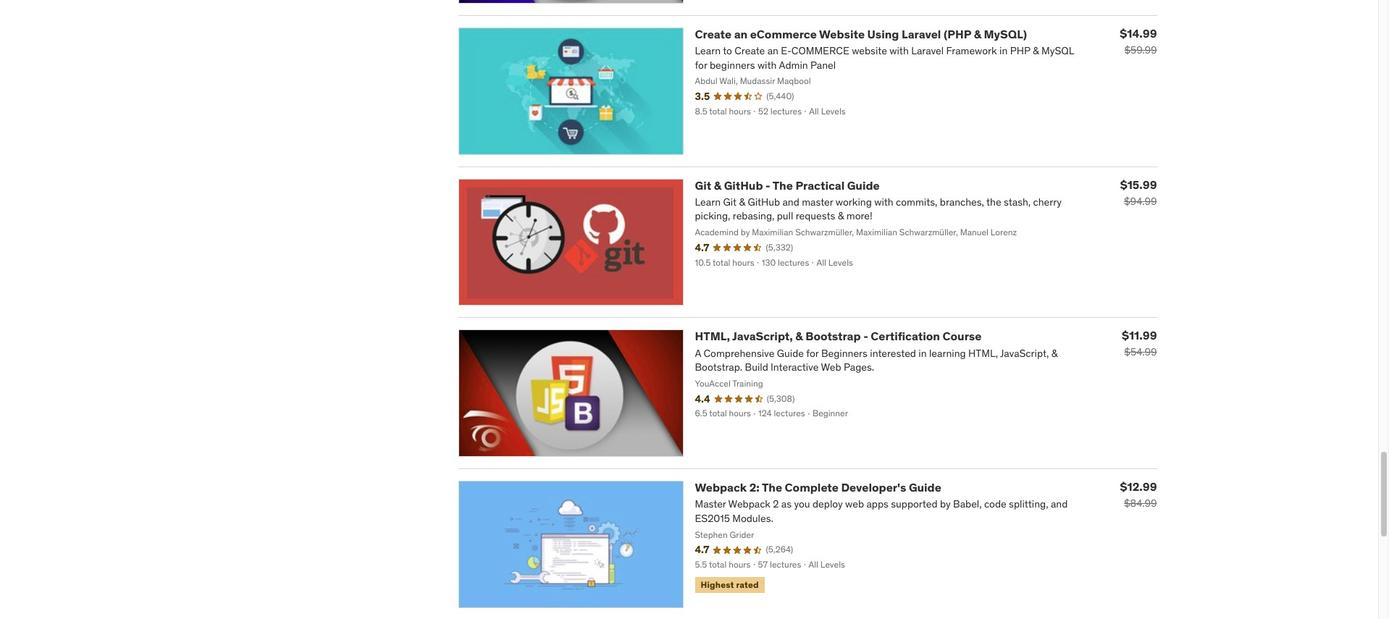 Task type: locate. For each thing, give the bounding box(es) containing it.
$11.99 $54.99
[[1122, 329, 1158, 359]]

html, javascript, & bootstrap - certification course link
[[695, 329, 982, 344]]

guide
[[848, 178, 880, 192], [909, 481, 942, 495]]

html, javascript, & bootstrap - certification course
[[695, 329, 982, 344]]

2:
[[750, 481, 760, 495]]

0 vertical spatial guide
[[848, 178, 880, 192]]

$84.99
[[1124, 497, 1158, 510]]

git
[[695, 178, 712, 192]]

0 horizontal spatial &
[[714, 178, 722, 192]]

developer's
[[842, 481, 907, 495]]

- right github
[[766, 178, 771, 192]]

the right 2:
[[762, 481, 783, 495]]

- right bootstrap
[[864, 329, 869, 344]]

$11.99
[[1122, 329, 1158, 343]]

& left bootstrap
[[796, 329, 803, 344]]

practical
[[796, 178, 845, 192]]

2 horizontal spatial &
[[974, 27, 982, 41]]

& right (php
[[974, 27, 982, 41]]

1 horizontal spatial &
[[796, 329, 803, 344]]

& right git
[[714, 178, 722, 192]]

bootstrap
[[806, 329, 861, 344]]

create an ecommerce website using laravel (php & mysql) link
[[695, 27, 1028, 41]]

create
[[695, 27, 732, 41]]

-
[[766, 178, 771, 192], [864, 329, 869, 344]]

the
[[773, 178, 793, 192], [762, 481, 783, 495]]

guide right the developer's
[[909, 481, 942, 495]]

0 vertical spatial &
[[974, 27, 982, 41]]

using
[[868, 27, 900, 41]]

git & github - the practical guide link
[[695, 178, 880, 192]]

1 vertical spatial guide
[[909, 481, 942, 495]]

1 vertical spatial &
[[714, 178, 722, 192]]

guide right the 'practical'
[[848, 178, 880, 192]]

$94.99
[[1124, 195, 1158, 208]]

0 horizontal spatial -
[[766, 178, 771, 192]]

&
[[974, 27, 982, 41], [714, 178, 722, 192], [796, 329, 803, 344]]

an
[[734, 27, 748, 41]]

the left the 'practical'
[[773, 178, 793, 192]]

1 horizontal spatial guide
[[909, 481, 942, 495]]

$12.99 $84.99
[[1121, 480, 1158, 510]]

$12.99
[[1121, 480, 1158, 494]]

(php
[[944, 27, 972, 41]]

create an ecommerce website using laravel (php & mysql)
[[695, 27, 1028, 41]]

1 vertical spatial -
[[864, 329, 869, 344]]



Task type: describe. For each thing, give the bounding box(es) containing it.
certification
[[871, 329, 940, 344]]

$15.99 $94.99
[[1121, 177, 1158, 208]]

1 horizontal spatial -
[[864, 329, 869, 344]]

course
[[943, 329, 982, 344]]

0 vertical spatial the
[[773, 178, 793, 192]]

git & github - the practical guide
[[695, 178, 880, 192]]

webpack 2: the complete developer's guide
[[695, 481, 942, 495]]

webpack 2: the complete developer's guide link
[[695, 481, 942, 495]]

mysql)
[[984, 27, 1028, 41]]

$14.99
[[1120, 26, 1158, 40]]

$54.99
[[1125, 346, 1158, 359]]

complete
[[785, 481, 839, 495]]

2 vertical spatial &
[[796, 329, 803, 344]]

webpack
[[695, 481, 747, 495]]

javascript,
[[733, 329, 793, 344]]

html,
[[695, 329, 730, 344]]

website
[[820, 27, 865, 41]]

$14.99 $59.99
[[1120, 26, 1158, 56]]

1 vertical spatial the
[[762, 481, 783, 495]]

$15.99
[[1121, 177, 1158, 192]]

0 vertical spatial -
[[766, 178, 771, 192]]

github
[[724, 178, 763, 192]]

ecommerce
[[750, 27, 817, 41]]

$59.99
[[1125, 43, 1158, 56]]

laravel
[[902, 27, 941, 41]]

0 horizontal spatial guide
[[848, 178, 880, 192]]



Task type: vqa. For each thing, say whether or not it's contained in the screenshot.


